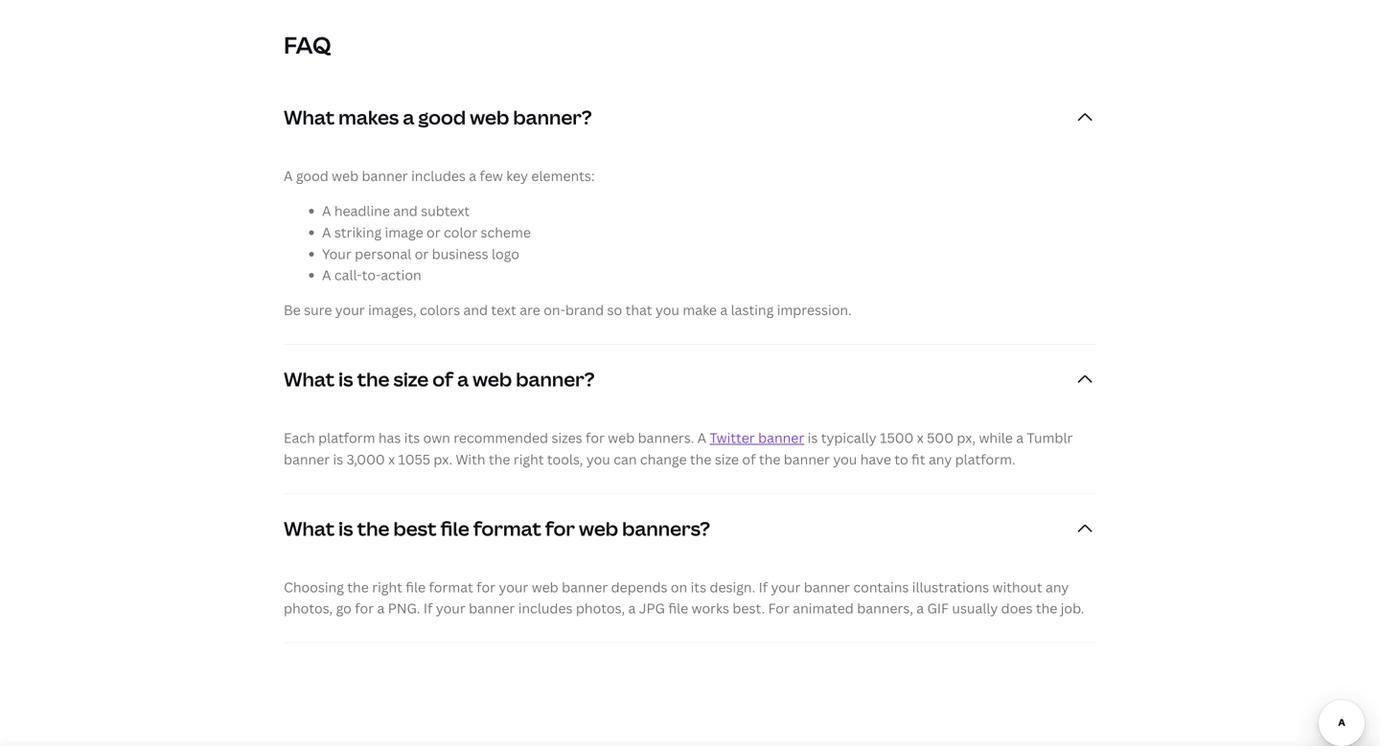 Task type: locate. For each thing, give the bounding box(es) containing it.
a
[[284, 167, 293, 185], [322, 202, 331, 220], [322, 223, 331, 242], [322, 266, 331, 284], [698, 429, 707, 447]]

file down on
[[669, 600, 689, 618]]

are
[[520, 301, 541, 319]]

good
[[418, 104, 466, 130], [296, 167, 329, 185]]

format down with
[[474, 516, 542, 542]]

banner? up each platform has its own recommended sizes for web banners. a twitter banner
[[516, 366, 595, 393]]

0 horizontal spatial and
[[393, 202, 418, 220]]

design.
[[710, 578, 756, 597]]

includes
[[411, 167, 466, 185], [518, 600, 573, 618]]

size
[[394, 366, 429, 393], [715, 451, 739, 469]]

striking
[[334, 223, 382, 242]]

impression.
[[777, 301, 852, 319]]

if up best.
[[759, 578, 768, 597]]

web up few
[[470, 104, 509, 130]]

of up the own
[[433, 366, 454, 393]]

subtext
[[421, 202, 470, 220]]

0 horizontal spatial photos,
[[284, 600, 333, 618]]

1 horizontal spatial file
[[441, 516, 470, 542]]

you left the can
[[587, 451, 611, 469]]

0 vertical spatial includes
[[411, 167, 466, 185]]

any
[[929, 451, 952, 469], [1046, 578, 1069, 597]]

1 horizontal spatial right
[[514, 451, 544, 469]]

of down twitter banner link
[[742, 451, 756, 469]]

contains
[[854, 578, 909, 597]]

of
[[433, 366, 454, 393], [742, 451, 756, 469]]

each platform has its own recommended sizes for web banners. a twitter banner
[[284, 429, 805, 447]]

2 vertical spatial what
[[284, 516, 335, 542]]

0 vertical spatial if
[[759, 578, 768, 597]]

0 vertical spatial size
[[394, 366, 429, 393]]

1 horizontal spatial photos,
[[576, 600, 625, 618]]

banners.
[[638, 429, 694, 447]]

0 vertical spatial format
[[474, 516, 542, 542]]

while
[[979, 429, 1013, 447]]

banner right the twitter
[[759, 429, 805, 447]]

0 horizontal spatial x
[[388, 451, 395, 469]]

banner? up elements:
[[513, 104, 592, 130]]

choosing
[[284, 578, 344, 597]]

best
[[394, 516, 437, 542]]

or
[[427, 223, 441, 242], [415, 245, 429, 263]]

a left jpg
[[628, 600, 636, 618]]

your
[[335, 301, 365, 319], [499, 578, 529, 597], [771, 578, 801, 597], [436, 600, 466, 618]]

0 horizontal spatial right
[[372, 578, 403, 597]]

0 vertical spatial x
[[917, 429, 924, 447]]

for right sizes
[[586, 429, 605, 447]]

1 vertical spatial file
[[406, 578, 426, 597]]

if right png.
[[424, 600, 433, 618]]

a right while at right bottom
[[1017, 429, 1024, 447]]

1 vertical spatial what
[[284, 366, 335, 393]]

of inside is typically 1500 x 500 px, while a tumblr banner is 3,000 x 1055 px. with the right tools, you can change the size of the banner you have to fit any platform.
[[742, 451, 756, 469]]

you right that
[[656, 301, 680, 319]]

0 horizontal spatial any
[[929, 451, 952, 469]]

size down the twitter
[[715, 451, 739, 469]]

500
[[927, 429, 954, 447]]

1 horizontal spatial size
[[715, 451, 739, 469]]

x down has
[[388, 451, 395, 469]]

colors
[[420, 301, 460, 319]]

twitter
[[710, 429, 755, 447]]

includes up the subtext
[[411, 167, 466, 185]]

1 what from the top
[[284, 104, 335, 130]]

that
[[626, 301, 653, 319]]

your down what is the best file format for web banners?
[[499, 578, 529, 597]]

right
[[514, 451, 544, 469], [372, 578, 403, 597]]

0 vertical spatial banner?
[[513, 104, 592, 130]]

x left 500
[[917, 429, 924, 447]]

1 vertical spatial or
[[415, 245, 429, 263]]

any inside 'choosing the right file format for your web banner depends on its design. if your banner contains illustrations without any photos, go for a png. if your banner includes photos, a jpg file works best. for animated banners, a gif usually does the job.'
[[1046, 578, 1069, 597]]

for down tools,
[[545, 516, 575, 542]]

job.
[[1061, 600, 1085, 618]]

what is the size of a web banner? button
[[284, 345, 1097, 414]]

1 horizontal spatial any
[[1046, 578, 1069, 597]]

1 vertical spatial any
[[1046, 578, 1069, 597]]

logo
[[492, 245, 520, 263]]

1 horizontal spatial good
[[418, 104, 466, 130]]

0 horizontal spatial size
[[394, 366, 429, 393]]

right down each platform has its own recommended sizes for web banners. a twitter banner
[[514, 451, 544, 469]]

1 vertical spatial x
[[388, 451, 395, 469]]

to
[[895, 451, 909, 469]]

0 horizontal spatial you
[[587, 451, 611, 469]]

the up has
[[357, 366, 390, 393]]

1 vertical spatial its
[[691, 578, 707, 597]]

be sure your images, colors and text are on-brand so that you make a lasting impression.
[[284, 301, 852, 319]]

right up png.
[[372, 578, 403, 597]]

2 what from the top
[[284, 366, 335, 393]]

and up image on the left
[[393, 202, 418, 220]]

for right go
[[355, 600, 374, 618]]

1 vertical spatial good
[[296, 167, 329, 185]]

is
[[339, 366, 353, 393], [808, 429, 818, 447], [333, 451, 343, 469], [339, 516, 353, 542]]

web down what is the best file format for web banners?
[[532, 578, 559, 597]]

for
[[586, 429, 605, 447], [545, 516, 575, 542], [477, 578, 496, 597], [355, 600, 374, 618]]

0 horizontal spatial file
[[406, 578, 426, 597]]

0 horizontal spatial its
[[404, 429, 420, 447]]

what makes a good web banner?
[[284, 104, 592, 130]]

right inside is typically 1500 x 500 px, while a tumblr banner is 3,000 x 1055 px. with the right tools, you can change the size of the banner you have to fit any platform.
[[514, 451, 544, 469]]

a inside is typically 1500 x 500 px, while a tumblr banner is 3,000 x 1055 px. with the right tools, you can change the size of the banner you have to fit any platform.
[[1017, 429, 1024, 447]]

and
[[393, 202, 418, 220], [464, 301, 488, 319]]

you down the typically
[[834, 451, 857, 469]]

good up a good web banner includes a few key elements:
[[418, 104, 466, 130]]

banner
[[362, 167, 408, 185], [759, 429, 805, 447], [284, 451, 330, 469], [784, 451, 830, 469], [562, 578, 608, 597], [804, 578, 850, 597], [469, 600, 515, 618]]

the
[[357, 366, 390, 393], [489, 451, 510, 469], [690, 451, 712, 469], [759, 451, 781, 469], [357, 516, 390, 542], [347, 578, 369, 597], [1036, 600, 1058, 618]]

0 vertical spatial what
[[284, 104, 335, 130]]

any down 500
[[929, 451, 952, 469]]

0 vertical spatial its
[[404, 429, 420, 447]]

twitter banner link
[[710, 429, 805, 447]]

faq
[[284, 29, 331, 60]]

format inside 'choosing the right file format for your web banner depends on its design. if your banner contains illustrations without any photos, go for a png. if your banner includes photos, a jpg file works best. for animated banners, a gif usually does the job.'
[[429, 578, 473, 597]]

1 vertical spatial includes
[[518, 600, 573, 618]]

format inside dropdown button
[[474, 516, 542, 542]]

1 vertical spatial and
[[464, 301, 488, 319]]

1 horizontal spatial x
[[917, 429, 924, 447]]

web inside 'choosing the right file format for your web banner depends on its design. if your banner contains illustrations without any photos, go for a png. if your banner includes photos, a jpg file works best. for animated banners, a gif usually does the job.'
[[532, 578, 559, 597]]

1 vertical spatial if
[[424, 600, 433, 618]]

1 vertical spatial right
[[372, 578, 403, 597]]

if
[[759, 578, 768, 597], [424, 600, 433, 618]]

any up job.
[[1046, 578, 1069, 597]]

without
[[993, 578, 1043, 597]]

0 vertical spatial file
[[441, 516, 470, 542]]

what up choosing
[[284, 516, 335, 542]]

or down the subtext
[[427, 223, 441, 242]]

0 vertical spatial right
[[514, 451, 544, 469]]

and left text
[[464, 301, 488, 319]]

good up your
[[296, 167, 329, 185]]

its
[[404, 429, 420, 447], [691, 578, 707, 597]]

photos,
[[284, 600, 333, 618], [576, 600, 625, 618]]

2 horizontal spatial file
[[669, 600, 689, 618]]

includes inside 'choosing the right file format for your web banner depends on its design. if your banner contains illustrations without any photos, go for a png. if your banner includes photos, a jpg file works best. for animated banners, a gif usually does the job.'
[[518, 600, 573, 618]]

good inside what makes a good web banner? dropdown button
[[418, 104, 466, 130]]

file up png.
[[406, 578, 426, 597]]

1 horizontal spatial of
[[742, 451, 756, 469]]

0 vertical spatial any
[[929, 451, 952, 469]]

or down image on the left
[[415, 245, 429, 263]]

web up the can
[[608, 429, 635, 447]]

px.
[[434, 451, 453, 469]]

file inside dropdown button
[[441, 516, 470, 542]]

a left png.
[[377, 600, 385, 618]]

action
[[381, 266, 422, 284]]

size up has
[[394, 366, 429, 393]]

choosing the right file format for your web banner depends on its design. if your banner contains illustrations without any photos, go for a png. if your banner includes photos, a jpg file works best. for animated banners, a gif usually does the job.
[[284, 578, 1085, 618]]

0 vertical spatial and
[[393, 202, 418, 220]]

0 horizontal spatial of
[[433, 366, 454, 393]]

usually
[[952, 600, 998, 618]]

banner down what is the best file format for web banners?
[[469, 600, 515, 618]]

the up go
[[347, 578, 369, 597]]

to-
[[362, 266, 381, 284]]

banner down each
[[284, 451, 330, 469]]

format down best
[[429, 578, 473, 597]]

web up the "headline"
[[332, 167, 359, 185]]

its right on
[[691, 578, 707, 597]]

what
[[284, 104, 335, 130], [284, 366, 335, 393], [284, 516, 335, 542]]

for inside dropdown button
[[545, 516, 575, 542]]

what up each
[[284, 366, 335, 393]]

1 horizontal spatial its
[[691, 578, 707, 597]]

size inside dropdown button
[[394, 366, 429, 393]]

banner? inside what makes a good web banner? dropdown button
[[513, 104, 592, 130]]

1 horizontal spatial includes
[[518, 600, 573, 618]]

of inside dropdown button
[[433, 366, 454, 393]]

1 vertical spatial format
[[429, 578, 473, 597]]

its up 1055
[[404, 429, 420, 447]]

so
[[607, 301, 622, 319]]

1 photos, from the left
[[284, 600, 333, 618]]

your right png.
[[436, 600, 466, 618]]

1 vertical spatial size
[[715, 451, 739, 469]]

you
[[656, 301, 680, 319], [587, 451, 611, 469], [834, 451, 857, 469]]

color
[[444, 223, 478, 242]]

images,
[[368, 301, 417, 319]]

0 horizontal spatial includes
[[411, 167, 466, 185]]

banner? inside what is the size of a web banner? dropdown button
[[516, 366, 595, 393]]

make
[[683, 301, 717, 319]]

business
[[432, 245, 489, 263]]

file
[[441, 516, 470, 542], [406, 578, 426, 597], [669, 600, 689, 618]]

banner left "depends"
[[562, 578, 608, 597]]

the right change
[[690, 451, 712, 469]]

0 vertical spatial of
[[433, 366, 454, 393]]

1 vertical spatial banner?
[[516, 366, 595, 393]]

the down twitter banner link
[[759, 451, 781, 469]]

0 horizontal spatial good
[[296, 167, 329, 185]]

go
[[336, 600, 352, 618]]

3 what from the top
[[284, 516, 335, 542]]

format
[[474, 516, 542, 542], [429, 578, 473, 597]]

includes down what is the best file format for web banners?
[[518, 600, 573, 618]]

what left makes
[[284, 104, 335, 130]]

photos, down "depends"
[[576, 600, 625, 618]]

1 vertical spatial of
[[742, 451, 756, 469]]

0 vertical spatial good
[[418, 104, 466, 130]]

file right best
[[441, 516, 470, 542]]

photos, down choosing
[[284, 600, 333, 618]]

works
[[692, 600, 730, 618]]

your right sure
[[335, 301, 365, 319]]

a right make
[[720, 301, 728, 319]]



Task type: describe. For each thing, give the bounding box(es) containing it.
elements:
[[532, 167, 595, 185]]

sure
[[304, 301, 332, 319]]

your
[[322, 245, 352, 263]]

makes
[[339, 104, 399, 130]]

what is the size of a web banner?
[[284, 366, 595, 393]]

1 horizontal spatial and
[[464, 301, 488, 319]]

what is the best file format for web banners? button
[[284, 495, 1097, 564]]

scheme
[[481, 223, 531, 242]]

recommended
[[454, 429, 549, 447]]

right inside 'choosing the right file format for your web banner depends on its design. if your banner contains illustrations without any photos, go for a png. if your banner includes photos, a jpg file works best. for animated banners, a gif usually does the job.'
[[372, 578, 403, 597]]

tools,
[[547, 451, 583, 469]]

1055
[[398, 451, 431, 469]]

banners,
[[857, 600, 914, 618]]

brand
[[566, 301, 604, 319]]

jpg
[[639, 600, 665, 618]]

1500
[[880, 429, 914, 447]]

tumblr
[[1027, 429, 1073, 447]]

2 photos, from the left
[[576, 600, 625, 618]]

1 horizontal spatial you
[[656, 301, 680, 319]]

best.
[[733, 600, 765, 618]]

what for what is the best file format for web banners?
[[284, 516, 335, 542]]

what makes a good web banner? button
[[284, 83, 1097, 152]]

png.
[[388, 600, 420, 618]]

banner up animated
[[804, 578, 850, 597]]

px,
[[957, 429, 976, 447]]

a up recommended
[[457, 366, 469, 393]]

and inside a headline and subtext a striking image or color scheme your personal or business logo a call-to-action
[[393, 202, 418, 220]]

image
[[385, 223, 423, 242]]

size inside is typically 1500 x 500 px, while a tumblr banner is 3,000 x 1055 px. with the right tools, you can change the size of the banner you have to fit any platform.
[[715, 451, 739, 469]]

animated
[[793, 600, 854, 618]]

its inside 'choosing the right file format for your web banner depends on its design. if your banner contains illustrations without any photos, go for a png. if your banner includes photos, a jpg file works best. for animated banners, a gif usually does the job.'
[[691, 578, 707, 597]]

on-
[[544, 301, 566, 319]]

for down what is the best file format for web banners?
[[477, 578, 496, 597]]

each
[[284, 429, 315, 447]]

for
[[769, 600, 790, 618]]

does
[[1002, 600, 1033, 618]]

has
[[379, 429, 401, 447]]

have
[[861, 451, 892, 469]]

can
[[614, 451, 637, 469]]

any inside is typically 1500 x 500 px, while a tumblr banner is 3,000 x 1055 px. with the right tools, you can change the size of the banner you have to fit any platform.
[[929, 451, 952, 469]]

text
[[491, 301, 517, 319]]

with
[[456, 451, 486, 469]]

a left few
[[469, 167, 477, 185]]

platform
[[318, 429, 375, 447]]

your up for
[[771, 578, 801, 597]]

web left banners?
[[579, 516, 618, 542]]

banner down the typically
[[784, 451, 830, 469]]

few
[[480, 167, 503, 185]]

call-
[[334, 266, 362, 284]]

a headline and subtext a striking image or color scheme your personal or business logo a call-to-action
[[322, 202, 531, 284]]

what is the best file format for web banners?
[[284, 516, 710, 542]]

fit
[[912, 451, 926, 469]]

platform.
[[956, 451, 1016, 469]]

depends
[[611, 578, 668, 597]]

is left the typically
[[808, 429, 818, 447]]

what for what makes a good web banner?
[[284, 104, 335, 130]]

be
[[284, 301, 301, 319]]

own
[[423, 429, 450, 447]]

0 vertical spatial or
[[427, 223, 441, 242]]

banner up the "headline"
[[362, 167, 408, 185]]

web up recommended
[[473, 366, 512, 393]]

is up choosing
[[339, 516, 353, 542]]

key
[[506, 167, 528, 185]]

personal
[[355, 245, 412, 263]]

sizes
[[552, 429, 583, 447]]

3,000
[[347, 451, 385, 469]]

1 horizontal spatial if
[[759, 578, 768, 597]]

the left best
[[357, 516, 390, 542]]

a right makes
[[403, 104, 415, 130]]

0 horizontal spatial if
[[424, 600, 433, 618]]

the left job.
[[1036, 600, 1058, 618]]

lasting
[[731, 301, 774, 319]]

is typically 1500 x 500 px, while a tumblr banner is 3,000 x 1055 px. with the right tools, you can change the size of the banner you have to fit any platform.
[[284, 429, 1073, 469]]

on
[[671, 578, 688, 597]]

what for what is the size of a web banner?
[[284, 366, 335, 393]]

typically
[[821, 429, 877, 447]]

a good web banner includes a few key elements:
[[284, 167, 595, 185]]

is down 'platform'
[[333, 451, 343, 469]]

a left gif
[[917, 600, 924, 618]]

headline
[[334, 202, 390, 220]]

is up 'platform'
[[339, 366, 353, 393]]

illustrations
[[913, 578, 990, 597]]

2 horizontal spatial you
[[834, 451, 857, 469]]

2 vertical spatial file
[[669, 600, 689, 618]]

the down recommended
[[489, 451, 510, 469]]

gif
[[928, 600, 949, 618]]

change
[[640, 451, 687, 469]]

banners?
[[622, 516, 710, 542]]



Task type: vqa. For each thing, say whether or not it's contained in the screenshot.
GIF
yes



